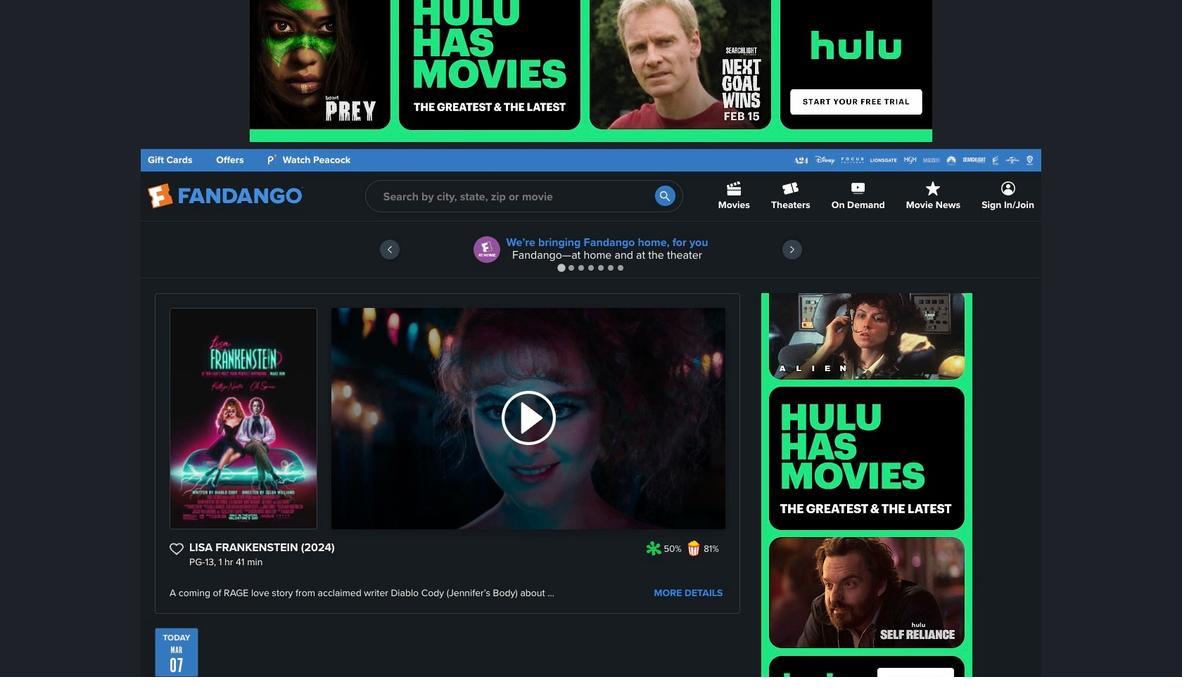 Task type: locate. For each thing, give the bounding box(es) containing it.
region
[[141, 222, 1042, 278]]

1 horizontal spatial flat image
[[686, 541, 702, 557]]

None search field
[[365, 180, 683, 213]]

flat image
[[646, 541, 662, 557], [686, 541, 702, 557]]

2 flat image from the left
[[686, 541, 702, 557]]

0 horizontal spatial flat image
[[646, 541, 662, 557]]

1 flat image from the left
[[646, 541, 662, 557]]

0 vertical spatial advertisement element
[[250, 0, 933, 142]]

1 vertical spatial advertisement element
[[762, 294, 973, 678]]

advertisement element
[[250, 0, 933, 142], [762, 294, 973, 678]]

lisa frankenstein (2024) movie poster image
[[170, 309, 317, 529]]



Task type: describe. For each thing, give the bounding box(es) containing it.
select a slide to show tab list
[[141, 263, 1042, 273]]

video player application
[[332, 308, 726, 530]]

Search by city, state, zip or movie text field
[[365, 180, 683, 213]]

1 of 1 group
[[155, 629, 199, 678]]

movie summary element
[[155, 294, 741, 615]]

offer icon image
[[474, 237, 501, 263]]



Task type: vqa. For each thing, say whether or not it's contained in the screenshot.
the Dune: Part Two (2024) Movie Poster image
no



